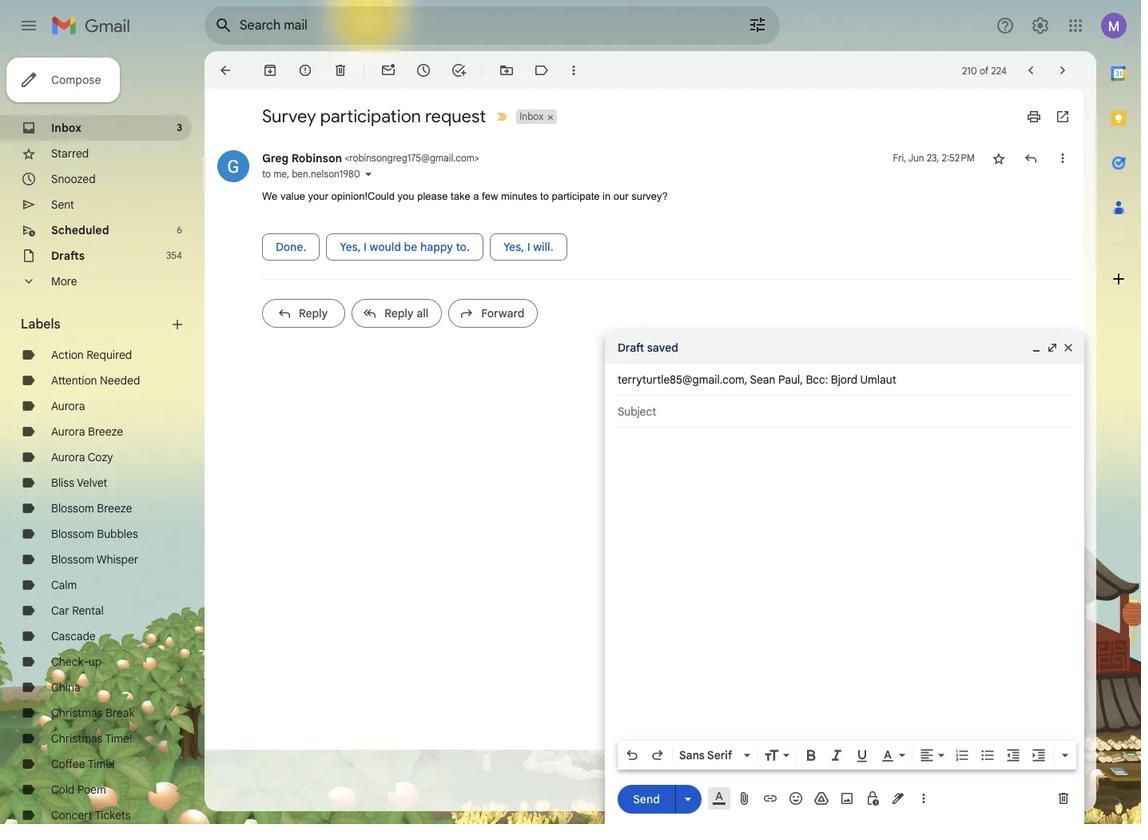 Task type: describe. For each thing, give the bounding box(es) containing it.
labels
[[21, 317, 60, 333]]

opinion!could
[[331, 190, 395, 202]]

calm link
[[51, 578, 77, 592]]

compose
[[51, 73, 101, 87]]

drafts link
[[51, 249, 85, 263]]

snooze image
[[416, 62, 432, 78]]

insert photo image
[[839, 791, 855, 807]]

me
[[274, 168, 287, 180]]

sans
[[679, 748, 705, 763]]

snoozed link
[[51, 172, 96, 186]]

bliss velvet link
[[51, 476, 107, 490]]

our
[[614, 190, 629, 202]]

yes, i will.
[[503, 239, 554, 254]]

a
[[473, 190, 479, 202]]

fri,
[[893, 152, 907, 164]]

cold poem link
[[51, 783, 106, 797]]

1 horizontal spatial ,
[[745, 372, 748, 387]]

redo ‪(⌘y)‬ image
[[650, 747, 666, 763]]

you
[[398, 190, 414, 202]]

search mail image
[[209, 11, 238, 40]]

224
[[991, 64, 1007, 76]]

china link
[[51, 680, 80, 695]]

your
[[308, 190, 328, 202]]

check-
[[51, 655, 89, 669]]

car
[[51, 604, 69, 618]]

sent
[[51, 197, 74, 212]]

attach files image
[[737, 791, 753, 807]]

more formatting options image
[[1058, 747, 1074, 763]]

i
[[527, 239, 530, 254]]

2 horizontal spatial ,
[[800, 372, 803, 387]]

show details image
[[363, 169, 373, 179]]

2:52 pm
[[942, 152, 975, 164]]

check-up link
[[51, 655, 102, 669]]

snoozed
[[51, 172, 96, 186]]

undo ‪(⌘z)‬ image
[[624, 747, 640, 763]]

minimize image
[[1030, 341, 1043, 354]]

aurora breeze
[[51, 424, 123, 439]]

participation
[[320, 106, 421, 127]]

toggle confidential mode image
[[865, 791, 881, 807]]

will.
[[533, 239, 554, 254]]

greg
[[262, 151, 289, 165]]

discard draft ‪(⌘⇧d)‬ image
[[1056, 791, 1072, 807]]

coffee time!
[[51, 757, 115, 771]]

minutes
[[501, 190, 538, 202]]

sans serif option
[[676, 747, 741, 763]]

send
[[633, 792, 660, 806]]

cold poem
[[51, 783, 106, 797]]

of
[[980, 64, 989, 76]]

blossom whisper link
[[51, 552, 138, 567]]

breeze for blossom breeze
[[97, 501, 132, 516]]

blossom for blossom whisper
[[51, 552, 94, 567]]

aurora cozy
[[51, 450, 113, 464]]

breeze for aurora breeze
[[88, 424, 123, 439]]

more image
[[566, 62, 582, 78]]

1 vertical spatial to
[[540, 190, 549, 202]]

blossom breeze link
[[51, 501, 132, 516]]

draft saved
[[618, 341, 679, 355]]

Not starred checkbox
[[991, 150, 1007, 166]]

christmas for christmas time!
[[51, 731, 103, 746]]

more send options image
[[680, 791, 696, 807]]

blossom breeze
[[51, 501, 132, 516]]

blossom bubbles link
[[51, 527, 138, 541]]

210
[[963, 64, 977, 76]]

main menu image
[[19, 16, 38, 35]]

send button
[[618, 785, 675, 813]]

survey
[[262, 106, 316, 127]]

draft saved dialog
[[605, 332, 1085, 824]]

concert tickets link
[[51, 808, 131, 823]]

underline ‪(⌘u)‬ image
[[855, 748, 870, 764]]

inbox button
[[517, 110, 545, 124]]

insert link ‪(⌘k)‬ image
[[763, 791, 779, 807]]

calm
[[51, 578, 77, 592]]

Search mail text field
[[240, 18, 703, 34]]

blossom for blossom bubbles
[[51, 527, 94, 541]]

bliss
[[51, 476, 74, 490]]

aurora breeze link
[[51, 424, 123, 439]]

scheduled link
[[51, 223, 109, 237]]

cold
[[51, 783, 75, 797]]

cozy
[[88, 450, 113, 464]]

serif
[[707, 748, 732, 763]]

up
[[89, 655, 102, 669]]

china
[[51, 680, 80, 695]]

few
[[482, 190, 498, 202]]

participate
[[552, 190, 600, 202]]

scheduled
[[51, 223, 109, 237]]

insert emoji ‪(⌘⇧2)‬ image
[[788, 791, 804, 807]]

cascade link
[[51, 629, 96, 643]]

robinsongreg175@gmail.com
[[350, 152, 475, 164]]

compose button
[[6, 58, 120, 102]]

report spam image
[[297, 62, 313, 78]]

fri, jun 23, 2:52 pm
[[893, 152, 975, 164]]

newer image
[[1023, 62, 1039, 78]]

concert
[[51, 808, 92, 823]]

6
[[177, 224, 182, 236]]

attention
[[51, 373, 97, 388]]

aurora link
[[51, 399, 85, 413]]

numbered list ‪(⌘⇧7)‬ image
[[954, 747, 970, 763]]

not starred image
[[991, 150, 1007, 166]]

terryturtle85@gmail.com , sean paul , bcc: bjord umlaut
[[618, 372, 897, 387]]

saved
[[647, 341, 679, 355]]



Task type: vqa. For each thing, say whether or not it's contained in the screenshot.
the anna to the top
no



Task type: locate. For each thing, give the bounding box(es) containing it.
0 vertical spatial breeze
[[88, 424, 123, 439]]

starred link
[[51, 146, 89, 161]]

check-up
[[51, 655, 102, 669]]

whisper
[[97, 552, 138, 567]]

aurora up bliss on the bottom left
[[51, 450, 85, 464]]

0 horizontal spatial ,
[[287, 168, 289, 180]]

advanced search options image
[[742, 9, 774, 41]]

forward link
[[449, 299, 538, 327]]

drafts
[[51, 249, 85, 263]]

2 vertical spatial aurora
[[51, 450, 85, 464]]

archive image
[[262, 62, 278, 78]]

greg robinson cell
[[262, 151, 480, 165]]

gmail image
[[51, 10, 138, 42]]

inbox inside button
[[520, 110, 544, 122]]

breeze up cozy
[[88, 424, 123, 439]]

1 aurora from the top
[[51, 399, 85, 413]]

pop out image
[[1046, 341, 1059, 354]]

car rental link
[[51, 604, 104, 618]]

inbox for inbox button
[[520, 110, 544, 122]]

labels image
[[534, 62, 550, 78]]

request
[[425, 106, 486, 127]]

blossom for blossom breeze
[[51, 501, 94, 516]]

3
[[177, 122, 182, 133]]

breeze
[[88, 424, 123, 439], [97, 501, 132, 516]]

indent more ‪(⌘])‬ image
[[1031, 747, 1047, 763]]

bjord
[[831, 372, 858, 387]]

car rental
[[51, 604, 104, 618]]

labels heading
[[21, 317, 169, 333]]

1 vertical spatial blossom
[[51, 527, 94, 541]]

italic ‪(⌘i)‬ image
[[829, 747, 845, 763]]

1 vertical spatial time!
[[88, 757, 115, 771]]

aurora cozy link
[[51, 450, 113, 464]]

1 horizontal spatial to
[[540, 190, 549, 202]]

christmas for christmas break
[[51, 706, 103, 720]]

ben.nelson1980
[[292, 168, 360, 180]]

please
[[417, 190, 448, 202]]

1 vertical spatial breeze
[[97, 501, 132, 516]]

to
[[262, 168, 271, 180], [540, 190, 549, 202]]

delete image
[[333, 62, 349, 78]]

more options image
[[919, 791, 929, 807]]

we value your opinion!could you please take a few minutes to participate in our survey?
[[262, 190, 668, 202]]

bliss velvet
[[51, 476, 107, 490]]

time! down the christmas time! link
[[88, 757, 115, 771]]

draft
[[618, 341, 644, 355]]

3 aurora from the top
[[51, 450, 85, 464]]

sent link
[[51, 197, 74, 212]]

, left bcc:
[[800, 372, 803, 387]]

poem
[[77, 783, 106, 797]]

survey participation request
[[262, 106, 486, 127]]

23,
[[927, 152, 940, 164]]

paul
[[779, 372, 800, 387]]

christmas time! link
[[51, 731, 132, 746]]

christmas down china
[[51, 706, 103, 720]]

rental
[[72, 604, 104, 618]]

coffee
[[51, 757, 85, 771]]

inbox link
[[51, 121, 82, 135]]

more
[[51, 274, 77, 289]]

insert signature image
[[890, 791, 906, 807]]

bcc:
[[806, 372, 828, 387]]

in
[[603, 190, 611, 202]]

to me , ben.nelson1980
[[262, 168, 360, 180]]

concert tickets
[[51, 808, 131, 823]]

1 blossom from the top
[[51, 501, 94, 516]]

support image
[[996, 16, 1015, 35]]

greg robinson < robinsongreg175@gmail.com >
[[262, 151, 480, 165]]

tab list
[[1097, 51, 1141, 767]]

starred
[[51, 146, 89, 161]]

, down greg
[[287, 168, 289, 180]]

time! for coffee time!
[[88, 757, 115, 771]]

survey?
[[632, 190, 668, 202]]

yes,
[[503, 239, 524, 254]]

inbox for inbox link
[[51, 121, 82, 135]]

Subject field
[[618, 404, 1072, 420]]

breeze up bubbles
[[97, 501, 132, 516]]

inbox down labels icon
[[520, 110, 544, 122]]

inbox inside labels navigation
[[51, 121, 82, 135]]

aurora
[[51, 399, 85, 413], [51, 424, 85, 439], [51, 450, 85, 464]]

take
[[451, 190, 471, 202]]

aurora down aurora link
[[51, 424, 85, 439]]

0 horizontal spatial inbox
[[51, 121, 82, 135]]

we
[[262, 190, 278, 202]]

aurora for aurora link
[[51, 399, 85, 413]]

time! down the break on the left
[[105, 731, 132, 746]]

aurora for aurora cozy
[[51, 450, 85, 464]]

sean
[[750, 372, 776, 387]]

to right minutes on the left of the page
[[540, 190, 549, 202]]

0 vertical spatial blossom
[[51, 501, 94, 516]]

needed
[[100, 373, 140, 388]]

tickets
[[95, 808, 131, 823]]

blossom up calm link
[[51, 552, 94, 567]]

action required
[[51, 348, 132, 362]]

sans serif
[[679, 748, 732, 763]]

christmas up coffee time!
[[51, 731, 103, 746]]

1 vertical spatial christmas
[[51, 731, 103, 746]]

christmas time!
[[51, 731, 132, 746]]

fri, jun 23, 2:52 pm cell
[[893, 150, 975, 166]]

more button
[[0, 269, 192, 294]]

2 christmas from the top
[[51, 731, 103, 746]]

inbox up starred "link"
[[51, 121, 82, 135]]

older image
[[1055, 62, 1071, 78]]

back to inbox image
[[217, 62, 233, 78]]

christmas break link
[[51, 706, 135, 720]]

cascade
[[51, 629, 96, 643]]

0 vertical spatial to
[[262, 168, 271, 180]]

3 blossom from the top
[[51, 552, 94, 567]]

1 horizontal spatial inbox
[[520, 110, 544, 122]]

jun
[[909, 152, 925, 164]]

break
[[105, 706, 135, 720]]

formatting options toolbar
[[618, 741, 1077, 770]]

settings image
[[1031, 16, 1050, 35]]

bold ‪(⌘b)‬ image
[[803, 747, 819, 763]]

2 blossom from the top
[[51, 527, 94, 541]]

0 vertical spatial time!
[[105, 731, 132, 746]]

umlaut
[[860, 372, 897, 387]]

2 aurora from the top
[[51, 424, 85, 439]]

1 vertical spatial aurora
[[51, 424, 85, 439]]

robinson
[[291, 151, 342, 165]]

,
[[287, 168, 289, 180], [745, 372, 748, 387], [800, 372, 803, 387]]

required
[[87, 348, 132, 362]]

attention needed
[[51, 373, 140, 388]]

blossom down bliss velvet
[[51, 501, 94, 516]]

Message Body text field
[[618, 436, 1072, 736]]

aurora down attention at the top left of page
[[51, 399, 85, 413]]

terryturtle85@gmail.com
[[618, 372, 745, 387]]

time! for christmas time!
[[105, 731, 132, 746]]

blossom
[[51, 501, 94, 516], [51, 527, 94, 541], [51, 552, 94, 567]]

None search field
[[205, 6, 780, 45]]

to left me
[[262, 168, 271, 180]]

labels navigation
[[0, 51, 205, 824]]

move to image
[[499, 62, 515, 78]]

close image
[[1062, 341, 1075, 354]]

indent less ‪(⌘[)‬ image
[[1006, 747, 1022, 763]]

, left sean
[[745, 372, 748, 387]]

0 horizontal spatial to
[[262, 168, 271, 180]]

blossom bubbles
[[51, 527, 138, 541]]

add to tasks image
[[451, 62, 467, 78]]

>
[[475, 152, 480, 164]]

christmas break
[[51, 706, 135, 720]]

0 vertical spatial aurora
[[51, 399, 85, 413]]

2 vertical spatial blossom
[[51, 552, 94, 567]]

0 vertical spatial christmas
[[51, 706, 103, 720]]

yes, i will. button
[[490, 233, 567, 260]]

blossom down blossom breeze
[[51, 527, 94, 541]]

aurora for aurora breeze
[[51, 424, 85, 439]]

forward
[[481, 306, 525, 320]]

1 christmas from the top
[[51, 706, 103, 720]]

bulleted list ‪(⌘⇧8)‬ image
[[980, 747, 996, 763]]

insert files using drive image
[[814, 791, 830, 807]]



